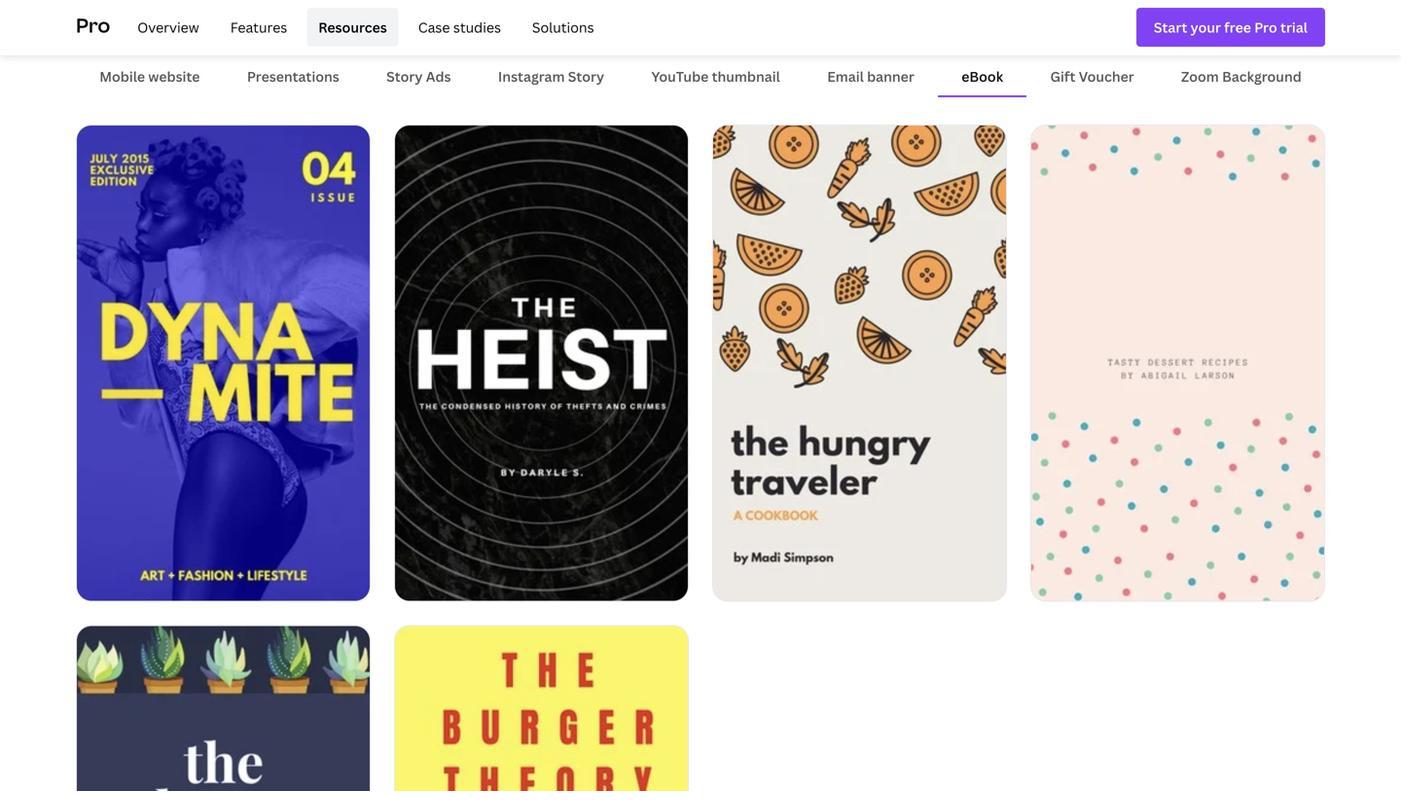 Task type: describe. For each thing, give the bounding box(es) containing it.
instagram story
[[498, 67, 604, 86]]

case
[[418, 18, 450, 36]]

voucher
[[1079, 67, 1134, 86]]

youtube thumbnail button
[[628, 58, 804, 95]]

story inside button
[[387, 67, 423, 86]]

overview
[[137, 18, 199, 36]]

ebook
[[962, 67, 1003, 86]]

zoom
[[1182, 67, 1219, 86]]

resources
[[319, 18, 387, 36]]

menu bar inside pro element
[[118, 8, 606, 47]]

gift voucher button
[[1027, 58, 1158, 95]]

youtube
[[652, 67, 709, 86]]

resources link
[[307, 8, 399, 47]]

instagram
[[498, 67, 565, 86]]

case studies link
[[407, 8, 513, 47]]

mobile website
[[99, 67, 200, 86]]

studies
[[453, 18, 501, 36]]

story inside button
[[568, 67, 604, 86]]

story ads button
[[363, 58, 475, 95]]

youtube thumbnail
[[652, 67, 780, 86]]

gift voucher
[[1051, 67, 1134, 86]]

overview link
[[126, 8, 211, 47]]

thumbnail
[[712, 67, 780, 86]]



Task type: locate. For each thing, give the bounding box(es) containing it.
start your free pro trial image
[[1154, 16, 1308, 38]]

presentations
[[247, 67, 339, 86]]

business
[[76, 19, 177, 51]]

story ads
[[387, 67, 451, 86]]

templates
[[352, 19, 471, 51]]

background
[[1222, 67, 1302, 86]]

solutions
[[532, 18, 594, 36]]

zoom background button
[[1158, 58, 1325, 95]]

story
[[387, 67, 423, 86], [568, 67, 604, 86]]

pro element
[[76, 0, 1325, 54]]

1 story from the left
[[387, 67, 423, 86]]

features link
[[219, 8, 299, 47]]

mobile website button
[[76, 58, 223, 95]]

solutions link
[[521, 8, 606, 47]]

features
[[230, 18, 287, 36]]

ads
[[426, 67, 451, 86]]

email
[[827, 67, 864, 86]]

menu bar
[[118, 8, 606, 47]]

instagram story button
[[475, 58, 628, 95]]

2 story from the left
[[568, 67, 604, 86]]

business and marketing templates
[[76, 19, 471, 51]]

0 horizontal spatial story
[[387, 67, 423, 86]]

email banner button
[[804, 58, 938, 95]]

case studies
[[418, 18, 501, 36]]

banner
[[867, 67, 915, 86]]

story down solutions link
[[568, 67, 604, 86]]

and
[[182, 19, 226, 51]]

website
[[148, 67, 200, 86]]

marketing
[[230, 19, 347, 51]]

presentations button
[[223, 58, 363, 95]]

pro
[[76, 11, 110, 38]]

mobile
[[99, 67, 145, 86]]

zoom background
[[1182, 67, 1302, 86]]

story left ads
[[387, 67, 423, 86]]

menu bar containing overview
[[118, 8, 606, 47]]

1 horizontal spatial story
[[568, 67, 604, 86]]

ebook button
[[938, 58, 1027, 95]]

gift
[[1051, 67, 1076, 86]]

email banner
[[827, 67, 915, 86]]



Task type: vqa. For each thing, say whether or not it's contained in the screenshot.
problems,
no



